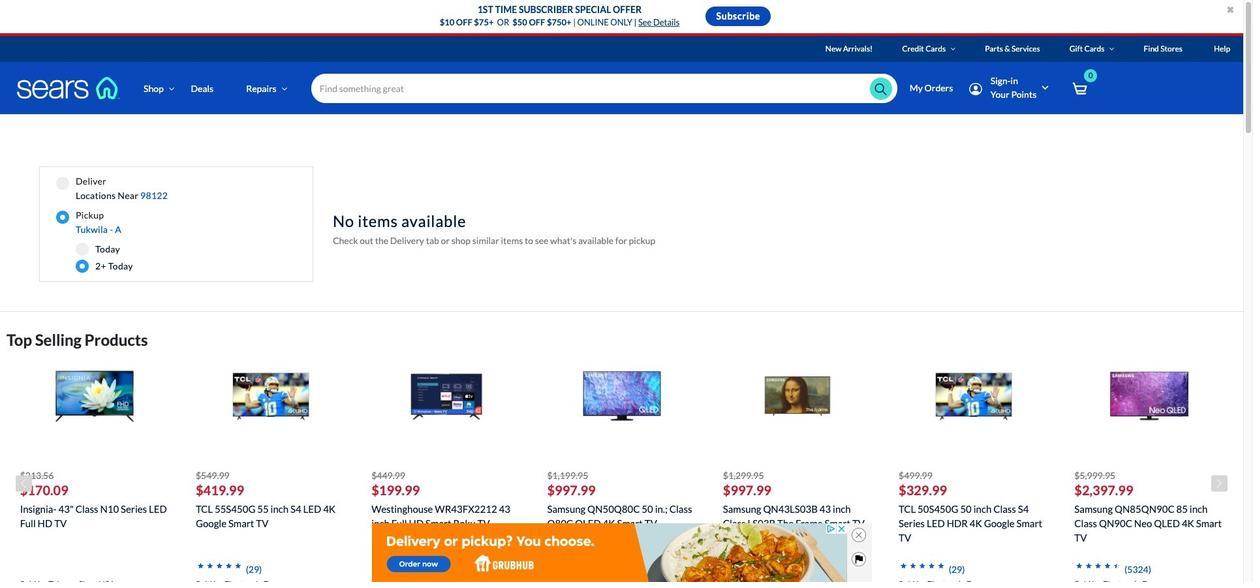 Task type: describe. For each thing, give the bounding box(es) containing it.
settings image
[[970, 83, 983, 95]]

view cart image
[[1073, 82, 1088, 96]]

home image
[[16, 76, 121, 100]]

samsung qn50q80c 50 in.; class q80c qled 4k smart tv image
[[583, 357, 662, 436]]

tcl 55s450g 55 inch s4 led 4k google smart tv image
[[232, 357, 310, 436]]

samsung qn85qn90c 85 inch class qn90c neo qled 4k smart tv image
[[1111, 357, 1189, 436]]

westinghouse wr43fx2212 43 inch full hd smart roku tv image
[[407, 357, 486, 436]]

insignia- 43" class n10 series led full hd tv image
[[56, 357, 134, 436]]

tcl 50s450g 50 inch class s4 series led hdr 4k google smart tv image
[[935, 357, 1013, 436]]

angle down image
[[1110, 45, 1115, 53]]



Task type: vqa. For each thing, say whether or not it's contained in the screenshot.
settings 'image'
yes



Task type: locate. For each thing, give the bounding box(es) containing it.
Search text field
[[311, 74, 898, 103]]

1 horizontal spatial angle down image
[[282, 84, 288, 93]]

2 horizontal spatial angle down image
[[951, 45, 956, 53]]

angle down image
[[951, 45, 956, 53], [169, 84, 175, 93], [282, 84, 288, 93]]

samsung qn43ls03b 43 inch class ls03b the frame smart tv image
[[759, 357, 838, 436]]

0 horizontal spatial angle down image
[[169, 84, 175, 93]]

advertisement element
[[372, 524, 847, 583]]

banner
[[0, 36, 1254, 133]]

main content
[[0, 114, 1244, 583]]



